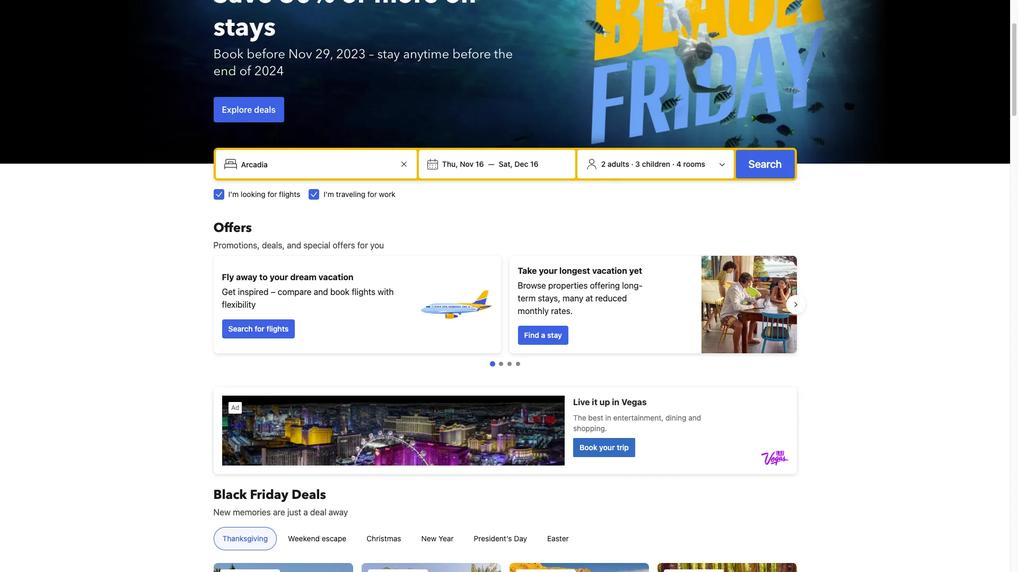 Task type: describe. For each thing, give the bounding box(es) containing it.
fly away to your dream vacation get inspired – compare and book flights with flexibility
[[222, 273, 394, 310]]

i'm traveling for work
[[324, 190, 396, 199]]

offers promotions, deals, and special offers for you
[[213, 220, 384, 250]]

longest
[[559, 266, 590, 276]]

reduced
[[595, 294, 627, 303]]

find a stay
[[524, 331, 562, 340]]

4
[[677, 160, 681, 169]]

compare
[[278, 287, 312, 297]]

memories
[[233, 508, 271, 518]]

are
[[273, 508, 285, 518]]

offers
[[333, 241, 355, 250]]

for left work
[[368, 190, 377, 199]]

for inside region
[[255, 325, 265, 334]]

weekend escape button
[[279, 528, 355, 551]]

take your longest vacation yet image
[[701, 256, 797, 354]]

rooms
[[683, 160, 705, 169]]

term
[[518, 294, 536, 303]]

more
[[374, 0, 438, 12]]

year
[[439, 535, 454, 544]]

thanksgiving
[[222, 535, 268, 544]]

offering
[[590, 281, 620, 291]]

a inside 'black friday deals new memories are just a deal away'
[[303, 508, 308, 518]]

search button
[[736, 150, 795, 179]]

29,
[[315, 46, 333, 63]]

3
[[635, 160, 640, 169]]

search for flights
[[228, 325, 289, 334]]

christmas
[[367, 535, 401, 544]]

deals,
[[262, 241, 285, 250]]

traveling
[[336, 190, 366, 199]]

Where are you going? field
[[237, 155, 398, 174]]

2 adults · 3 children · 4 rooms button
[[582, 154, 729, 174]]

adults
[[608, 160, 629, 169]]

of
[[239, 63, 251, 80]]

find
[[524, 331, 539, 340]]

2 · from the left
[[672, 160, 675, 169]]

i'm looking for flights
[[228, 190, 300, 199]]

president's
[[474, 535, 512, 544]]

and inside fly away to your dream vacation get inspired – compare and book flights with flexibility
[[314, 287, 328, 297]]

day
[[514, 535, 527, 544]]

just
[[287, 508, 301, 518]]

region containing take your longest vacation yet
[[205, 252, 805, 358]]

inspired
[[238, 287, 269, 297]]

1 · from the left
[[631, 160, 633, 169]]

i'm
[[228, 190, 239, 199]]

rates.
[[551, 307, 573, 316]]

– inside save 30% or more on stays book before nov 29, 2023 – stay anytime before the end of 2024
[[369, 46, 374, 63]]

take your longest vacation yet browse properties offering long- term stays, many at reduced monthly rates.
[[518, 266, 643, 316]]

work
[[379, 190, 396, 199]]

children
[[642, 160, 670, 169]]

deals
[[292, 487, 326, 504]]

weekend
[[288, 535, 320, 544]]

stays
[[213, 10, 276, 45]]

advertisement region
[[213, 388, 797, 475]]

flexibility
[[222, 300, 256, 310]]

1 before from the left
[[247, 46, 285, 63]]

with
[[378, 287, 394, 297]]

2 vertical spatial flights
[[267, 325, 289, 334]]

book
[[213, 46, 244, 63]]

tab list containing thanksgiving
[[205, 528, 586, 552]]

new year
[[421, 535, 454, 544]]

1 vertical spatial nov
[[460, 160, 474, 169]]

2 adults · 3 children · 4 rooms
[[601, 160, 705, 169]]

fly away to your dream vacation image
[[418, 268, 492, 342]]

search for search
[[749, 158, 782, 170]]

—
[[488, 160, 495, 169]]

find a stay link
[[518, 326, 568, 345]]

black friday deals new memories are just a deal away
[[213, 487, 348, 518]]

monthly
[[518, 307, 549, 316]]

for right looking
[[268, 190, 277, 199]]

stays,
[[538, 294, 560, 303]]

the
[[494, 46, 513, 63]]

christmas button
[[358, 528, 410, 551]]

thu, nov 16 — sat, dec 16
[[442, 160, 539, 169]]

away inside 'black friday deals new memories are just a deal away'
[[329, 508, 348, 518]]

explore deals link
[[213, 97, 284, 123]]

your inside fly away to your dream vacation get inspired – compare and book flights with flexibility
[[270, 273, 288, 282]]

new inside 'black friday deals new memories are just a deal away'
[[213, 508, 231, 518]]



Task type: vqa. For each thing, say whether or not it's contained in the screenshot.
– inside the SAVE 30% OR MORE ON STAYS BOOK BEFORE NOV 29, 2023 – STAY ANYTIME BEFORE THE END OF 2024
yes



Task type: locate. For each thing, give the bounding box(es) containing it.
main content containing offers
[[205, 220, 805, 573]]

new down black
[[213, 508, 231, 518]]

black
[[213, 487, 247, 504]]

progress bar
[[490, 362, 520, 367]]

1 horizontal spatial nov
[[460, 160, 474, 169]]

for inside offers promotions, deals, and special offers for you
[[357, 241, 368, 250]]

· left the 3
[[631, 160, 633, 169]]

1 vertical spatial search
[[228, 325, 253, 334]]

region
[[205, 252, 805, 358]]

1 horizontal spatial vacation
[[592, 266, 627, 276]]

flights
[[279, 190, 300, 199], [352, 287, 376, 297], [267, 325, 289, 334]]

0 vertical spatial –
[[369, 46, 374, 63]]

0 horizontal spatial new
[[213, 508, 231, 518]]

friday
[[250, 487, 288, 504]]

on
[[445, 0, 476, 12]]

escape
[[322, 535, 346, 544]]

1 16 from the left
[[476, 160, 484, 169]]

stay inside save 30% or more on stays book before nov 29, 2023 – stay anytime before the end of 2024
[[377, 46, 400, 63]]

away right deal
[[329, 508, 348, 518]]

save 30% or more on stays book before nov 29, 2023 – stay anytime before the end of 2024
[[213, 0, 513, 80]]

vacation inside take your longest vacation yet browse properties offering long- term stays, many at reduced monthly rates.
[[592, 266, 627, 276]]

a right find
[[541, 331, 545, 340]]

– right inspired
[[271, 287, 276, 297]]

president's day
[[474, 535, 527, 544]]

dream
[[290, 273, 317, 282]]

deals
[[254, 105, 276, 115]]

for left you
[[357, 241, 368, 250]]

0 horizontal spatial 16
[[476, 160, 484, 169]]

search inside "button"
[[749, 158, 782, 170]]

tab list
[[205, 528, 586, 552]]

away
[[236, 273, 257, 282], [329, 508, 348, 518]]

0 horizontal spatial ·
[[631, 160, 633, 169]]

0 vertical spatial nov
[[289, 46, 312, 63]]

1 horizontal spatial your
[[539, 266, 557, 276]]

1 horizontal spatial stay
[[547, 331, 562, 340]]

sat, dec 16 button
[[495, 155, 543, 174]]

vacation up offering
[[592, 266, 627, 276]]

1 horizontal spatial 16
[[530, 160, 539, 169]]

stay right find
[[547, 331, 562, 340]]

stay right 2023
[[377, 46, 400, 63]]

fly
[[222, 273, 234, 282]]

for down flexibility
[[255, 325, 265, 334]]

new left 'year'
[[421, 535, 437, 544]]

0 vertical spatial stay
[[377, 46, 400, 63]]

deal
[[310, 508, 326, 518]]

nov left "29,"
[[289, 46, 312, 63]]

new
[[213, 508, 231, 518], [421, 535, 437, 544]]

flights right looking
[[279, 190, 300, 199]]

book
[[330, 287, 350, 297]]

a right just
[[303, 508, 308, 518]]

·
[[631, 160, 633, 169], [672, 160, 675, 169]]

properties
[[548, 281, 588, 291]]

easter
[[547, 535, 569, 544]]

0 horizontal spatial stay
[[377, 46, 400, 63]]

1 horizontal spatial ·
[[672, 160, 675, 169]]

new inside button
[[421, 535, 437, 544]]

0 horizontal spatial away
[[236, 273, 257, 282]]

a
[[541, 331, 545, 340], [303, 508, 308, 518]]

or
[[341, 0, 367, 12]]

nov
[[289, 46, 312, 63], [460, 160, 474, 169]]

1 vertical spatial and
[[314, 287, 328, 297]]

0 horizontal spatial and
[[287, 241, 301, 250]]

thu,
[[442, 160, 458, 169]]

away up inspired
[[236, 273, 257, 282]]

vacation inside fly away to your dream vacation get inspired – compare and book flights with flexibility
[[319, 273, 354, 282]]

2024
[[254, 63, 284, 80]]

nov right 'thu,'
[[460, 160, 474, 169]]

16 right dec
[[530, 160, 539, 169]]

1 horizontal spatial search
[[749, 158, 782, 170]]

nov inside save 30% or more on stays book before nov 29, 2023 – stay anytime before the end of 2024
[[289, 46, 312, 63]]

search inside region
[[228, 325, 253, 334]]

away inside fly away to your dream vacation get inspired – compare and book flights with flexibility
[[236, 273, 257, 282]]

0 vertical spatial new
[[213, 508, 231, 518]]

1 vertical spatial –
[[271, 287, 276, 297]]

end
[[213, 63, 236, 80]]

16 left —
[[476, 160, 484, 169]]

easter button
[[538, 528, 578, 551]]

1 horizontal spatial a
[[541, 331, 545, 340]]

0 vertical spatial a
[[541, 331, 545, 340]]

looking
[[241, 190, 266, 199]]

you
[[370, 241, 384, 250]]

save
[[213, 0, 273, 12]]

0 vertical spatial flights
[[279, 190, 300, 199]]

offers
[[213, 220, 252, 237]]

flights inside fly away to your dream vacation get inspired – compare and book flights with flexibility
[[352, 287, 376, 297]]

0 horizontal spatial –
[[271, 287, 276, 297]]

0 horizontal spatial before
[[247, 46, 285, 63]]

0 vertical spatial away
[[236, 273, 257, 282]]

flights left with at the bottom
[[352, 287, 376, 297]]

2
[[601, 160, 606, 169]]

2023
[[336, 46, 366, 63]]

and inside offers promotions, deals, and special offers for you
[[287, 241, 301, 250]]

0 vertical spatial search
[[749, 158, 782, 170]]

at
[[586, 294, 593, 303]]

thu, nov 16 button
[[438, 155, 488, 174]]

anytime
[[403, 46, 449, 63]]

stay inside region
[[547, 331, 562, 340]]

special
[[304, 241, 330, 250]]

1 horizontal spatial –
[[369, 46, 374, 63]]

your right "take"
[[539, 266, 557, 276]]

yet
[[629, 266, 642, 276]]

1 horizontal spatial new
[[421, 535, 437, 544]]

– inside fly away to your dream vacation get inspired – compare and book flights with flexibility
[[271, 287, 276, 297]]

many
[[563, 294, 583, 303]]

i'm
[[324, 190, 334, 199]]

1 horizontal spatial and
[[314, 287, 328, 297]]

promotions,
[[213, 241, 260, 250]]

search for search for flights
[[228, 325, 253, 334]]

and right "deals,"
[[287, 241, 301, 250]]

president's day button
[[465, 528, 536, 551]]

vacation
[[592, 266, 627, 276], [319, 273, 354, 282]]

your
[[539, 266, 557, 276], [270, 273, 288, 282]]

your right to
[[270, 273, 288, 282]]

1 vertical spatial flights
[[352, 287, 376, 297]]

sat,
[[499, 160, 513, 169]]

before down stays
[[247, 46, 285, 63]]

take
[[518, 266, 537, 276]]

0 horizontal spatial vacation
[[319, 273, 354, 282]]

thanksgiving button
[[213, 528, 277, 551]]

explore deals
[[222, 105, 276, 115]]

search for flights link
[[222, 320, 295, 339]]

–
[[369, 46, 374, 63], [271, 287, 276, 297]]

a inside region
[[541, 331, 545, 340]]

browse
[[518, 281, 546, 291]]

before
[[247, 46, 285, 63], [452, 46, 491, 63]]

get
[[222, 287, 236, 297]]

2 16 from the left
[[530, 160, 539, 169]]

vacation up book
[[319, 273, 354, 282]]

1 horizontal spatial away
[[329, 508, 348, 518]]

main content
[[205, 220, 805, 573]]

and left book
[[314, 287, 328, 297]]

explore
[[222, 105, 252, 115]]

your inside take your longest vacation yet browse properties offering long- term stays, many at reduced monthly rates.
[[539, 266, 557, 276]]

– right 2023
[[369, 46, 374, 63]]

1 vertical spatial away
[[329, 508, 348, 518]]

flights down compare
[[267, 325, 289, 334]]

before left the
[[452, 46, 491, 63]]

1 vertical spatial new
[[421, 535, 437, 544]]

0 vertical spatial and
[[287, 241, 301, 250]]

0 horizontal spatial search
[[228, 325, 253, 334]]

· left 4
[[672, 160, 675, 169]]

1 vertical spatial a
[[303, 508, 308, 518]]

to
[[259, 273, 268, 282]]

weekend escape
[[288, 535, 346, 544]]

0 horizontal spatial your
[[270, 273, 288, 282]]

1 vertical spatial stay
[[547, 331, 562, 340]]

1 horizontal spatial before
[[452, 46, 491, 63]]

0 horizontal spatial a
[[303, 508, 308, 518]]

0 horizontal spatial nov
[[289, 46, 312, 63]]

new year button
[[412, 528, 463, 551]]

dec
[[515, 160, 528, 169]]

2 before from the left
[[452, 46, 491, 63]]

30%
[[279, 0, 335, 12]]

long-
[[622, 281, 643, 291]]



